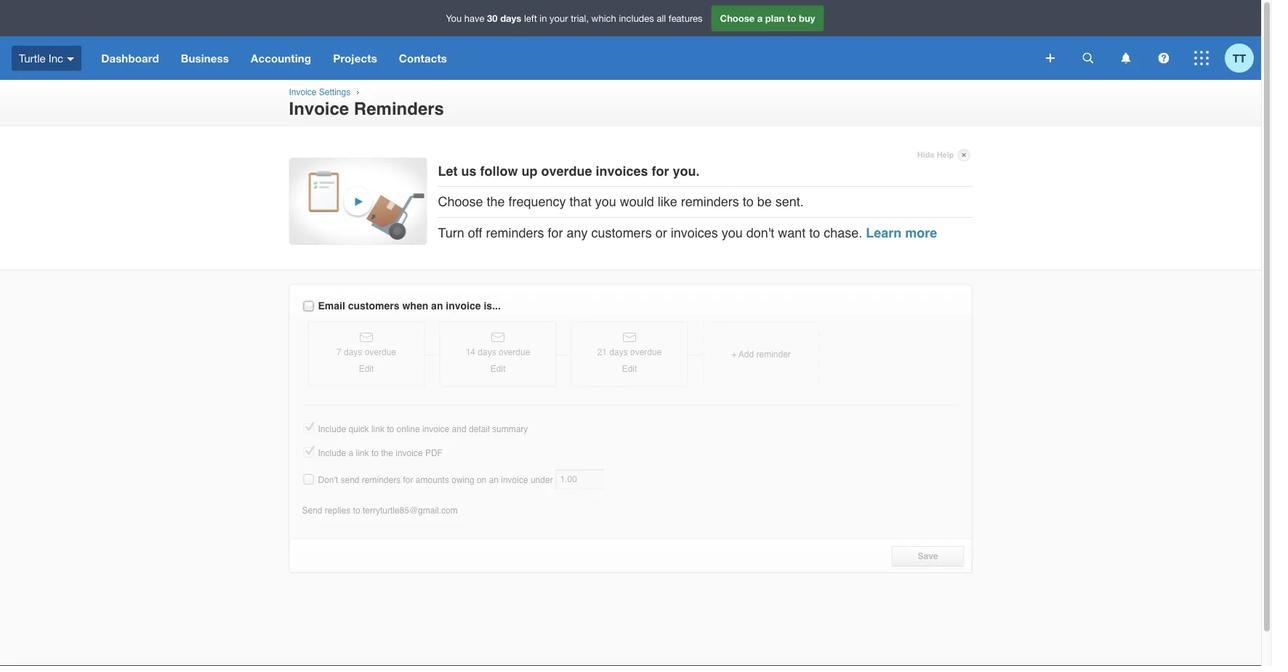Task type: describe. For each thing, give the bounding box(es) containing it.
to down the include quick link to online invoice and detail summary
[[371, 448, 379, 458]]

add
[[739, 349, 754, 359]]

features
[[669, 13, 703, 24]]

save
[[918, 551, 938, 561]]

Email customers when an invoice is... button
[[302, 300, 315, 313]]

send
[[341, 475, 359, 485]]

navigation inside banner
[[90, 36, 1036, 80]]

for for an
[[403, 475, 413, 485]]

on
[[477, 475, 486, 485]]

Include quick link to online invoice and detail summary button
[[302, 423, 315, 436]]

reminders for you
[[486, 226, 544, 240]]

include a link to the invoice pdf
[[318, 448, 443, 458]]

svg image inside turtle inc popup button
[[67, 57, 74, 61]]

include quick link to online invoice and detail summary
[[318, 424, 528, 434]]

quick
[[349, 424, 369, 434]]

in
[[540, 13, 547, 24]]

1 vertical spatial the
[[381, 448, 393, 458]]

21 days overdue edit
[[597, 347, 662, 374]]

turtle inc button
[[0, 36, 90, 80]]

14
[[466, 347, 475, 358]]

business button
[[170, 36, 240, 80]]

pdf
[[425, 448, 443, 458]]

save button
[[918, 551, 938, 561]]

banner containing dashboard
[[0, 0, 1261, 80]]

tt button
[[1225, 36, 1261, 80]]

left
[[524, 13, 537, 24]]

under
[[531, 475, 553, 485]]

buy
[[799, 13, 815, 24]]

link for a
[[356, 448, 369, 458]]

includes
[[619, 13, 654, 24]]

have
[[464, 13, 484, 24]]

projects button
[[322, 36, 388, 80]]

hide
[[917, 150, 935, 160]]

you
[[446, 13, 462, 24]]

up
[[522, 164, 538, 179]]

terryturtle85@gmail.com
[[363, 505, 458, 516]]

dashboard
[[101, 52, 159, 65]]

1 horizontal spatial the
[[487, 195, 505, 209]]

1 horizontal spatial you
[[722, 226, 743, 240]]

any
[[567, 226, 588, 240]]

30
[[487, 13, 498, 24]]

inc
[[49, 52, 63, 65]]

+
[[731, 349, 736, 359]]

tt
[[1233, 52, 1246, 65]]

plan
[[765, 13, 785, 24]]

online
[[397, 424, 420, 434]]

Include a link to the invoice PDF button
[[302, 446, 315, 460]]

invoice down online
[[396, 448, 423, 458]]

don't
[[318, 475, 338, 485]]

edit for 21
[[622, 364, 637, 374]]

1 horizontal spatial svg image
[[1158, 53, 1169, 64]]

overdue up that
[[541, 164, 592, 179]]

days for 7 days overdue edit
[[344, 347, 362, 358]]

overdue for 21 days overdue edit
[[630, 347, 662, 358]]

21
[[597, 347, 607, 358]]

us
[[461, 164, 476, 179]]

off
[[468, 226, 482, 240]]

contacts
[[399, 52, 447, 65]]

to right want
[[809, 226, 820, 240]]

invoice left "and"
[[422, 424, 449, 434]]

7 days overdue edit
[[337, 347, 396, 374]]

you have 30 days left in your trial, which includes all features
[[446, 13, 703, 24]]

2 horizontal spatial for
[[652, 164, 669, 179]]

all
[[657, 13, 666, 24]]

learn
[[866, 226, 902, 240]]

overdue for 14 days overdue edit
[[499, 347, 530, 358]]

invoice settings
[[289, 87, 351, 97]]

projects
[[333, 52, 377, 65]]

0 vertical spatial invoices
[[596, 164, 648, 179]]

+ add reminder
[[731, 349, 791, 359]]

more
[[905, 226, 937, 240]]

turn off reminders for any customers or invoices you don't want to chase. learn more
[[438, 226, 937, 240]]

7
[[337, 347, 341, 358]]

include for include quick link to online invoice and detail summary
[[318, 424, 346, 434]]

when
[[402, 300, 428, 312]]

edit for 7
[[359, 364, 374, 374]]

be
[[757, 195, 772, 209]]



Task type: vqa. For each thing, say whether or not it's contained in the screenshot.
or
yes



Task type: locate. For each thing, give the bounding box(es) containing it.
a down quick
[[349, 448, 353, 458]]

reminders down frequency on the top of the page
[[486, 226, 544, 240]]

1 vertical spatial reminders
[[486, 226, 544, 240]]

reminders
[[681, 195, 739, 209], [486, 226, 544, 240], [362, 475, 401, 485]]

3 edit from the left
[[622, 364, 637, 374]]

include right include quick link to online invoice and detail summary button
[[318, 424, 346, 434]]

choose the frequency that you would like reminders to be sent.
[[438, 195, 804, 209]]

2 vertical spatial for
[[403, 475, 413, 485]]

a left 'plan'
[[757, 13, 763, 24]]

edit inside 7 days overdue edit
[[359, 364, 374, 374]]

a
[[757, 13, 763, 24], [349, 448, 353, 458]]

0 horizontal spatial the
[[381, 448, 393, 458]]

want
[[778, 226, 806, 240]]

choose for choose the frequency that you would like reminders to be sent.
[[438, 195, 483, 209]]

0 vertical spatial include
[[318, 424, 346, 434]]

days right the 14
[[478, 347, 496, 358]]

overdue right 21
[[630, 347, 662, 358]]

2 invoice from the top
[[289, 99, 349, 119]]

days for 14 days overdue edit
[[478, 347, 496, 358]]

let us follow up overdue invoices for you.
[[438, 164, 700, 179]]

1 horizontal spatial link
[[371, 424, 384, 434]]

Don't send reminders for amounts owing on an invoice under button
[[302, 473, 315, 486]]

an right on at the left of page
[[489, 475, 499, 485]]

business
[[181, 52, 229, 65]]

0 horizontal spatial for
[[403, 475, 413, 485]]

1 include from the top
[[318, 424, 346, 434]]

0 vertical spatial the
[[487, 195, 505, 209]]

1 vertical spatial choose
[[438, 195, 483, 209]]

the down follow
[[487, 195, 505, 209]]

1 vertical spatial you
[[722, 226, 743, 240]]

1 horizontal spatial a
[[757, 13, 763, 24]]

invoice
[[446, 300, 481, 312], [422, 424, 449, 434], [396, 448, 423, 458], [501, 475, 528, 485]]

dashboard link
[[90, 36, 170, 80]]

invoice for invoice settings
[[289, 87, 317, 97]]

overdue right 7 at the bottom left of the page
[[365, 347, 396, 358]]

1 horizontal spatial customers
[[591, 226, 652, 240]]

navigation containing dashboard
[[90, 36, 1036, 80]]

1 horizontal spatial choose
[[720, 13, 755, 24]]

overdue for 7 days overdue edit
[[365, 347, 396, 358]]

navigation
[[90, 36, 1036, 80]]

reminders
[[354, 99, 444, 119]]

0 horizontal spatial choose
[[438, 195, 483, 209]]

0 vertical spatial link
[[371, 424, 384, 434]]

summary
[[492, 424, 528, 434]]

the down the include quick link to online invoice and detail summary
[[381, 448, 393, 458]]

email customers when an invoice is...
[[318, 300, 501, 312]]

overdue inside 21 days overdue edit
[[630, 347, 662, 358]]

overdue inside '14 days overdue edit'
[[499, 347, 530, 358]]

2 horizontal spatial reminders
[[681, 195, 739, 209]]

you right that
[[595, 195, 616, 209]]

choose a plan to buy
[[720, 13, 815, 24]]

overdue right the 14
[[499, 347, 530, 358]]

invoices right or
[[671, 226, 718, 240]]

customers
[[591, 226, 652, 240], [348, 300, 399, 312]]

reminders up turn off reminders for any customers or invoices you don't want to chase. learn more
[[681, 195, 739, 209]]

0 horizontal spatial reminders
[[362, 475, 401, 485]]

1 horizontal spatial an
[[489, 475, 499, 485]]

link for quick
[[371, 424, 384, 434]]

follow
[[480, 164, 518, 179]]

edit inside 21 days overdue edit
[[622, 364, 637, 374]]

1 edit from the left
[[359, 364, 374, 374]]

for
[[652, 164, 669, 179], [548, 226, 563, 240], [403, 475, 413, 485]]

invoices up choose the frequency that you would like reminders to be sent. on the top of the page
[[596, 164, 648, 179]]

0 vertical spatial for
[[652, 164, 669, 179]]

to left online
[[387, 424, 394, 434]]

1 horizontal spatial invoices
[[671, 226, 718, 240]]

detail
[[469, 424, 490, 434]]

0 horizontal spatial svg image
[[67, 57, 74, 61]]

to
[[787, 13, 796, 24], [743, 195, 754, 209], [809, 226, 820, 240], [387, 424, 394, 434], [371, 448, 379, 458], [353, 505, 360, 516]]

include right include a link to the invoice pdf button
[[318, 448, 346, 458]]

email
[[318, 300, 345, 312]]

days
[[500, 13, 521, 24], [344, 347, 362, 358], [478, 347, 496, 358], [609, 347, 628, 358]]

invoice left settings
[[289, 87, 317, 97]]

hide help link
[[917, 147, 970, 164]]

accounting button
[[240, 36, 322, 80]]

days right 7 at the bottom left of the page
[[344, 347, 362, 358]]

don't
[[746, 226, 774, 240]]

for left "any"
[[548, 226, 563, 240]]

edit inside '14 days overdue edit'
[[490, 364, 505, 374]]

learn more link
[[866, 226, 937, 240]]

choose for choose a plan to buy
[[720, 13, 755, 24]]

sent.
[[775, 195, 804, 209]]

hide help
[[917, 150, 954, 160]]

an right when at the top left of the page
[[431, 300, 443, 312]]

invoice down the invoice settings
[[289, 99, 349, 119]]

customers down choose the frequency that you would like reminders to be sent. on the top of the page
[[591, 226, 652, 240]]

to left be
[[743, 195, 754, 209]]

choose left 'plan'
[[720, 13, 755, 24]]

0 vertical spatial reminders
[[681, 195, 739, 209]]

replies
[[325, 505, 351, 516]]

2 edit from the left
[[490, 364, 505, 374]]

include for include a link to the invoice pdf
[[318, 448, 346, 458]]

0 horizontal spatial you
[[595, 195, 616, 209]]

turtle
[[19, 52, 46, 65]]

owing
[[452, 475, 474, 485]]

days inside 21 days overdue edit
[[609, 347, 628, 358]]

an
[[431, 300, 443, 312], [489, 475, 499, 485]]

banner
[[0, 0, 1261, 80]]

include
[[318, 424, 346, 434], [318, 448, 346, 458]]

1 vertical spatial include
[[318, 448, 346, 458]]

0 horizontal spatial invoices
[[596, 164, 648, 179]]

send replies to  terryturtle85@gmail.com
[[302, 505, 458, 516]]

link
[[371, 424, 384, 434], [356, 448, 369, 458]]

reminders for invoice
[[362, 475, 401, 485]]

0 horizontal spatial an
[[431, 300, 443, 312]]

would
[[620, 195, 654, 209]]

choose
[[720, 13, 755, 24], [438, 195, 483, 209]]

a for include
[[349, 448, 353, 458]]

1 horizontal spatial for
[[548, 226, 563, 240]]

frequency
[[509, 195, 566, 209]]

days right 30
[[500, 13, 521, 24]]

invoice settings link
[[289, 87, 351, 97]]

14 days overdue edit
[[466, 347, 530, 374]]

for left you.
[[652, 164, 669, 179]]

1 vertical spatial customers
[[348, 300, 399, 312]]

svg image
[[1158, 53, 1169, 64], [67, 57, 74, 61]]

or
[[655, 226, 667, 240]]

1 vertical spatial invoice
[[289, 99, 349, 119]]

help
[[937, 150, 954, 160]]

settings
[[319, 87, 351, 97]]

None text field
[[556, 470, 604, 489]]

0 vertical spatial customers
[[591, 226, 652, 240]]

2 include from the top
[[318, 448, 346, 458]]

like
[[658, 195, 677, 209]]

customers left when at the top left of the page
[[348, 300, 399, 312]]

days right 21
[[609, 347, 628, 358]]

choose down us on the left top
[[438, 195, 483, 209]]

1 invoice from the top
[[289, 87, 317, 97]]

and
[[452, 424, 466, 434]]

0 vertical spatial an
[[431, 300, 443, 312]]

2 vertical spatial reminders
[[362, 475, 401, 485]]

invoice for invoice reminders
[[289, 99, 349, 119]]

1 vertical spatial for
[[548, 226, 563, 240]]

reminders down include a link to the invoice pdf
[[362, 475, 401, 485]]

send
[[302, 505, 322, 516]]

reminder
[[756, 349, 791, 359]]

for left 'amounts'
[[403, 475, 413, 485]]

0 horizontal spatial customers
[[348, 300, 399, 312]]

your
[[550, 13, 568, 24]]

0 horizontal spatial link
[[356, 448, 369, 458]]

0 vertical spatial you
[[595, 195, 616, 209]]

overdue inside 7 days overdue edit
[[365, 347, 396, 358]]

chase.
[[824, 226, 862, 240]]

1 vertical spatial a
[[349, 448, 353, 458]]

link right quick
[[371, 424, 384, 434]]

don't send reminders for amounts owing on an invoice under
[[318, 475, 553, 485]]

trial,
[[571, 13, 589, 24]]

invoice left under
[[501, 475, 528, 485]]

edit for 14
[[490, 364, 505, 374]]

to left buy
[[787, 13, 796, 24]]

amounts
[[416, 475, 449, 485]]

invoice left the is...
[[446, 300, 481, 312]]

let
[[438, 164, 458, 179]]

to right the 'replies'
[[353, 505, 360, 516]]

that
[[570, 195, 591, 209]]

which
[[591, 13, 616, 24]]

you
[[595, 195, 616, 209], [722, 226, 743, 240]]

0 horizontal spatial a
[[349, 448, 353, 458]]

2 horizontal spatial edit
[[622, 364, 637, 374]]

turtle inc
[[19, 52, 63, 65]]

is...
[[484, 300, 501, 312]]

1 vertical spatial link
[[356, 448, 369, 458]]

0 vertical spatial a
[[757, 13, 763, 24]]

days inside '14 days overdue edit'
[[478, 347, 496, 358]]

1 vertical spatial invoices
[[671, 226, 718, 240]]

days inside banner
[[500, 13, 521, 24]]

turn
[[438, 226, 464, 240]]

0 vertical spatial choose
[[720, 13, 755, 24]]

svg image
[[1194, 51, 1209, 65], [1083, 53, 1094, 64], [1121, 53, 1131, 64], [1046, 54, 1055, 63]]

days for 21 days overdue edit
[[609, 347, 628, 358]]

invoice reminders
[[289, 99, 444, 119]]

you.
[[673, 164, 700, 179]]

0 vertical spatial invoice
[[289, 87, 317, 97]]

for for invoices
[[548, 226, 563, 240]]

contacts button
[[388, 36, 458, 80]]

you left the "don't"
[[722, 226, 743, 240]]

1 horizontal spatial edit
[[490, 364, 505, 374]]

1 vertical spatial an
[[489, 475, 499, 485]]

1 horizontal spatial reminders
[[486, 226, 544, 240]]

link down quick
[[356, 448, 369, 458]]

a for choose
[[757, 13, 763, 24]]

days inside 7 days overdue edit
[[344, 347, 362, 358]]

0 horizontal spatial edit
[[359, 364, 374, 374]]

accounting
[[251, 52, 311, 65]]



